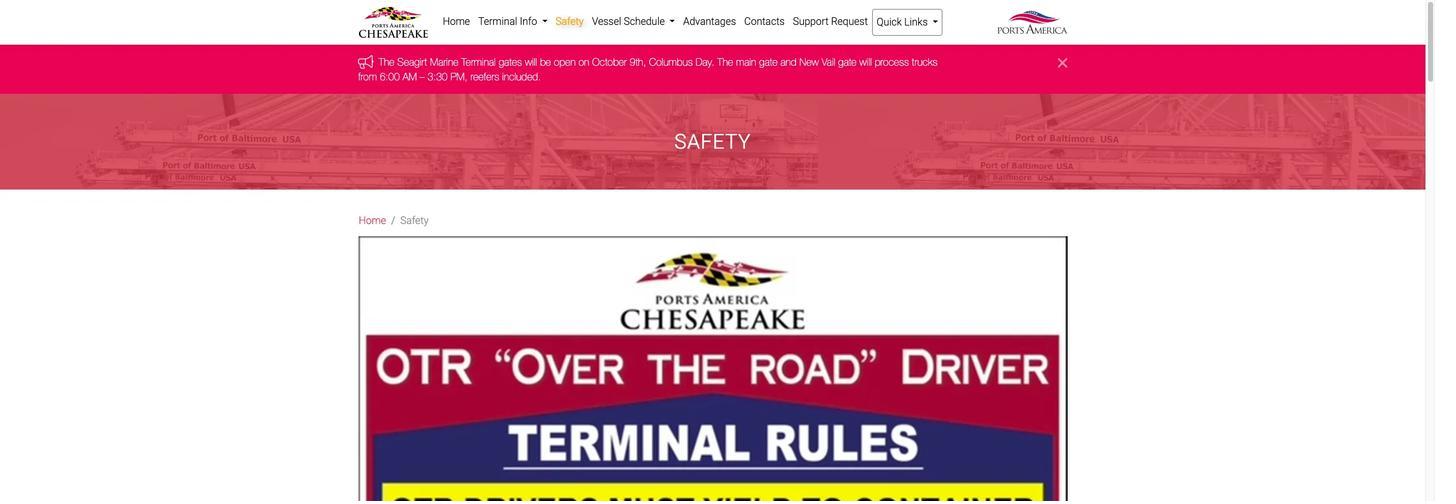 Task type: describe. For each thing, give the bounding box(es) containing it.
6:00
[[380, 71, 400, 82]]

the seagirt marine terminal gates will be open on october 9th, columbus day. the main gate and new vail gate will process trucks from 6:00 am – 3:30 pm, reefers included. link
[[358, 56, 938, 82]]

trucks
[[912, 56, 938, 68]]

0 horizontal spatial safety
[[401, 215, 429, 227]]

close image
[[1058, 55, 1068, 71]]

request
[[831, 15, 868, 27]]

the seagirt marine terminal gates will be open on october 9th, columbus day. the main gate and new vail gate will process trucks from 6:00 am – 3:30 pm, reefers included. alert
[[0, 45, 1426, 94]]

advantages
[[683, 15, 736, 27]]

am
[[403, 71, 417, 82]]

terminal info link
[[474, 9, 552, 35]]

1 horizontal spatial safety
[[556, 15, 584, 27]]

1 the from the left
[[379, 56, 395, 68]]

new
[[800, 56, 819, 68]]

3:30
[[428, 71, 448, 82]]

on
[[579, 56, 590, 68]]

and
[[781, 56, 797, 68]]

vessel
[[592, 15, 621, 27]]

terminal inside 'the seagirt marine terminal gates will be open on october 9th, columbus day. the main gate and new vail gate will process trucks from 6:00 am – 3:30 pm, reefers included.'
[[462, 56, 496, 68]]

2 horizontal spatial safety
[[675, 130, 751, 154]]

reefers
[[471, 71, 499, 82]]

seagirt
[[397, 56, 427, 68]]



Task type: vqa. For each thing, say whether or not it's contained in the screenshot.
Clear 'button'
no



Task type: locate. For each thing, give the bounding box(es) containing it.
2 gate from the left
[[839, 56, 857, 68]]

marine
[[430, 56, 459, 68]]

main
[[736, 56, 757, 68]]

1 horizontal spatial home
[[443, 15, 470, 27]]

schedule
[[624, 15, 665, 27]]

1 horizontal spatial gate
[[839, 56, 857, 68]]

bullhorn image
[[358, 55, 379, 69]]

will left the be
[[525, 56, 537, 68]]

–
[[420, 71, 425, 82]]

columbus
[[649, 56, 693, 68]]

2 the from the left
[[718, 56, 733, 68]]

open
[[554, 56, 576, 68]]

gate
[[759, 56, 778, 68], [839, 56, 857, 68]]

links
[[905, 16, 928, 28]]

vessel schedule
[[592, 15, 668, 27]]

support request
[[793, 15, 868, 27]]

terminal left info
[[478, 15, 517, 27]]

included.
[[502, 71, 541, 82]]

home
[[443, 15, 470, 27], [359, 215, 386, 227]]

1 vertical spatial terminal
[[462, 56, 496, 68]]

terminal
[[478, 15, 517, 27], [462, 56, 496, 68]]

0 vertical spatial terminal
[[478, 15, 517, 27]]

vail
[[822, 56, 836, 68]]

1 horizontal spatial home link
[[439, 9, 474, 35]]

the seagirt marine terminal gates will be open on october 9th, columbus day. the main gate and new vail gate will process trucks from 6:00 am – 3:30 pm, reefers included.
[[358, 56, 938, 82]]

quick
[[877, 16, 902, 28]]

0 vertical spatial home link
[[439, 9, 474, 35]]

gate left and
[[759, 56, 778, 68]]

the up 6:00
[[379, 56, 395, 68]]

1 will from the left
[[525, 56, 537, 68]]

0 horizontal spatial home
[[359, 215, 386, 227]]

from
[[358, 71, 377, 82]]

home link
[[439, 9, 474, 35], [359, 214, 386, 229]]

0 vertical spatial safety
[[556, 15, 584, 27]]

process
[[875, 56, 909, 68]]

1 gate from the left
[[759, 56, 778, 68]]

contacts
[[745, 15, 785, 27]]

9th,
[[630, 56, 646, 68]]

vessel schedule link
[[588, 9, 679, 35]]

gate right vail
[[839, 56, 857, 68]]

terminal info
[[478, 15, 540, 27]]

0 horizontal spatial home link
[[359, 214, 386, 229]]

pm,
[[451, 71, 468, 82]]

1 horizontal spatial the
[[718, 56, 733, 68]]

safety link
[[552, 9, 588, 35]]

contacts link
[[740, 9, 789, 35]]

quick links
[[877, 16, 931, 28]]

2 vertical spatial safety
[[401, 215, 429, 227]]

october
[[592, 56, 627, 68]]

terminal up "reefers"
[[462, 56, 496, 68]]

1 vertical spatial home
[[359, 215, 386, 227]]

2 will from the left
[[860, 56, 872, 68]]

1 horizontal spatial will
[[860, 56, 872, 68]]

will
[[525, 56, 537, 68], [860, 56, 872, 68]]

otr driver terminal rules image
[[358, 237, 1068, 502]]

info
[[520, 15, 537, 27]]

0 horizontal spatial gate
[[759, 56, 778, 68]]

be
[[540, 56, 551, 68]]

1 vertical spatial safety
[[675, 130, 751, 154]]

0 horizontal spatial the
[[379, 56, 395, 68]]

safety
[[556, 15, 584, 27], [675, 130, 751, 154], [401, 215, 429, 227]]

will left process
[[860, 56, 872, 68]]

support
[[793, 15, 829, 27]]

day.
[[696, 56, 715, 68]]

gates
[[499, 56, 522, 68]]

support request link
[[789, 9, 872, 35]]

the
[[379, 56, 395, 68], [718, 56, 733, 68]]

1 vertical spatial home link
[[359, 214, 386, 229]]

advantages link
[[679, 9, 740, 35]]

0 horizontal spatial will
[[525, 56, 537, 68]]

0 vertical spatial home
[[443, 15, 470, 27]]

the right day.
[[718, 56, 733, 68]]

quick links link
[[872, 9, 943, 36]]



